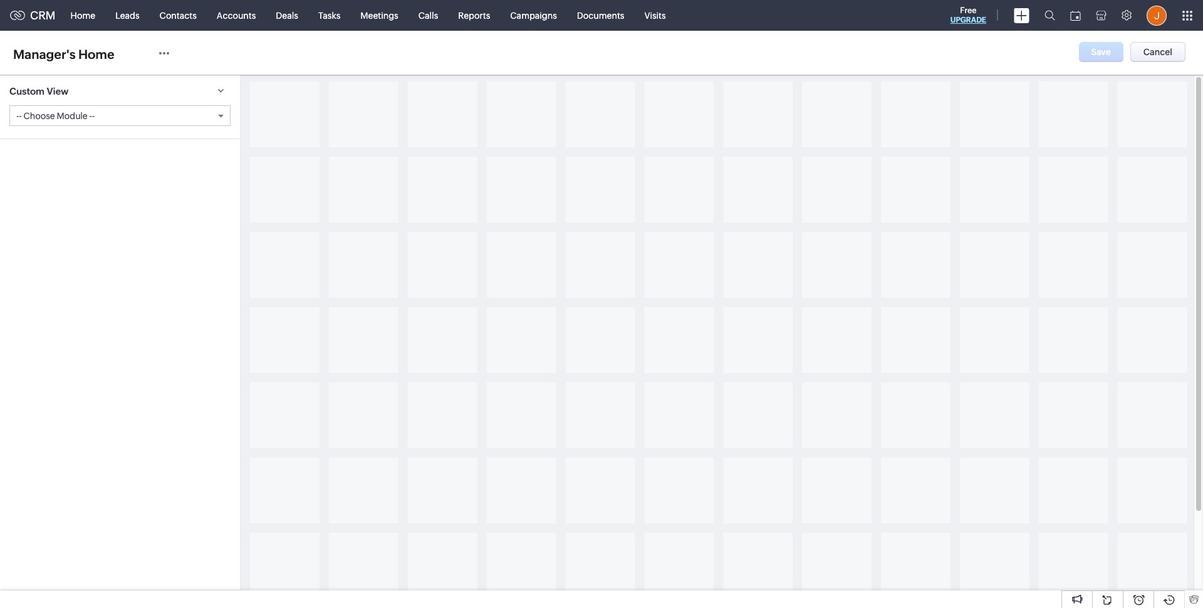 Task type: locate. For each thing, give the bounding box(es) containing it.
-
[[16, 111, 19, 121], [19, 111, 22, 121], [89, 111, 92, 121], [92, 111, 95, 121]]

create menu element
[[1007, 0, 1038, 30]]

view
[[47, 86, 69, 97]]

search image
[[1045, 10, 1056, 21]]

cancel
[[1144, 47, 1173, 57]]

contacts
[[160, 10, 197, 20]]

4 - from the left
[[92, 111, 95, 121]]

tasks
[[318, 10, 341, 20]]

1 - from the left
[[16, 111, 19, 121]]

leads
[[115, 10, 140, 20]]

reports link
[[448, 0, 501, 30]]

tasks link
[[308, 0, 351, 30]]

-- choose module --
[[16, 111, 95, 121]]

None text field
[[9, 45, 149, 63]]

search element
[[1038, 0, 1063, 31]]

-- Choose Module -- field
[[10, 106, 230, 126]]

campaigns
[[511, 10, 557, 20]]

choose
[[24, 111, 55, 121]]

profile image
[[1147, 5, 1167, 25]]

accounts
[[217, 10, 256, 20]]

profile element
[[1140, 0, 1175, 30]]

deals link
[[266, 0, 308, 30]]

create menu image
[[1014, 8, 1030, 23]]

meetings link
[[351, 0, 409, 30]]



Task type: describe. For each thing, give the bounding box(es) containing it.
2 - from the left
[[19, 111, 22, 121]]

crm link
[[10, 9, 56, 22]]

campaigns link
[[501, 0, 567, 30]]

home
[[71, 10, 95, 20]]

upgrade
[[951, 16, 987, 24]]

calls link
[[409, 0, 448, 30]]

cancel button
[[1131, 42, 1186, 62]]

custom view link
[[0, 75, 240, 105]]

home link
[[61, 0, 105, 30]]

custom
[[9, 86, 45, 97]]

calendar image
[[1071, 10, 1082, 20]]

accounts link
[[207, 0, 266, 30]]

crm
[[30, 9, 56, 22]]

module
[[57, 111, 88, 121]]

3 - from the left
[[89, 111, 92, 121]]

custom view
[[9, 86, 69, 97]]

visits link
[[635, 0, 676, 30]]

calls
[[419, 10, 438, 20]]

meetings
[[361, 10, 399, 20]]

contacts link
[[150, 0, 207, 30]]

documents link
[[567, 0, 635, 30]]

free
[[961, 6, 977, 15]]

leads link
[[105, 0, 150, 30]]

reports
[[458, 10, 490, 20]]

documents
[[577, 10, 625, 20]]

free upgrade
[[951, 6, 987, 24]]

deals
[[276, 10, 298, 20]]

visits
[[645, 10, 666, 20]]



Task type: vqa. For each thing, say whether or not it's contained in the screenshot.
the View
yes



